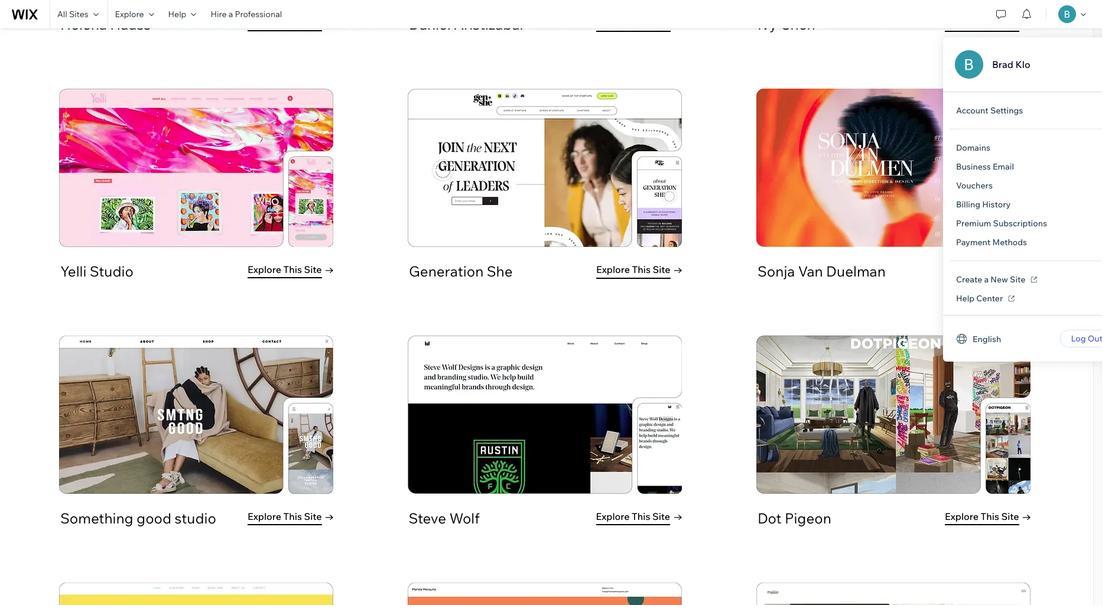 Task type: vqa. For each thing, say whether or not it's contained in the screenshot.
Connect
no



Task type: describe. For each thing, give the bounding box(es) containing it.
hire a professional
[[211, 9, 282, 20]]

history
[[983, 199, 1011, 210]]

help center link
[[947, 289, 1024, 308]]

help for help
[[168, 9, 187, 20]]

out
[[1088, 333, 1103, 344]]

premium subscriptions link
[[947, 214, 1057, 233]]

vouchers
[[957, 180, 993, 191]]

settings
[[991, 105, 1024, 116]]

vouchers link
[[947, 176, 1003, 195]]

help center
[[957, 293, 1004, 304]]

billing
[[957, 199, 981, 210]]

payment
[[957, 237, 991, 248]]

account settings link
[[947, 101, 1033, 120]]

create
[[957, 274, 983, 285]]

help for help center
[[957, 293, 975, 304]]

hire a professional link
[[204, 0, 289, 28]]

a for hire
[[229, 9, 233, 20]]

premium subscriptions
[[957, 218, 1048, 229]]

payment methods link
[[947, 233, 1037, 252]]

log
[[1072, 333, 1087, 344]]

klo
[[1016, 59, 1031, 70]]

brad
[[993, 59, 1014, 70]]

english
[[973, 334, 1002, 344]]

hire
[[211, 9, 227, 20]]

all sites
[[57, 9, 88, 20]]

account settings
[[957, 105, 1024, 116]]

business email link
[[947, 157, 1024, 176]]

log out link
[[1061, 330, 1103, 348]]

new
[[991, 274, 1009, 285]]

domains link
[[947, 138, 1000, 157]]

premium
[[957, 218, 992, 229]]

log out
[[1072, 333, 1103, 344]]



Task type: locate. For each thing, give the bounding box(es) containing it.
brad klo
[[993, 59, 1031, 70]]

payment methods
[[957, 237, 1028, 248]]

0 vertical spatial a
[[229, 9, 233, 20]]

domains
[[957, 143, 991, 153]]

0 horizontal spatial a
[[229, 9, 233, 20]]

help left 'hire' on the top
[[168, 9, 187, 20]]

0 vertical spatial help
[[168, 9, 187, 20]]

billing history
[[957, 199, 1011, 210]]

explore
[[115, 9, 144, 20]]

0 horizontal spatial help
[[168, 9, 187, 20]]

email
[[993, 161, 1015, 172]]

english link
[[947, 330, 1011, 348]]

account
[[957, 105, 989, 116]]

all
[[57, 9, 67, 20]]

1 vertical spatial help
[[957, 293, 975, 304]]

create a new site link
[[947, 270, 1046, 289]]

create a new site
[[957, 274, 1026, 285]]

help button
[[161, 0, 204, 28]]

1 horizontal spatial help
[[957, 293, 975, 304]]

business
[[957, 161, 991, 172]]

billing history link
[[947, 195, 1021, 214]]

a right 'hire' on the top
[[229, 9, 233, 20]]

methods
[[993, 237, 1028, 248]]

help
[[168, 9, 187, 20], [957, 293, 975, 304]]

help down create
[[957, 293, 975, 304]]

professional
[[235, 9, 282, 20]]

help inside button
[[168, 9, 187, 20]]

center
[[977, 293, 1004, 304]]

1 vertical spatial a
[[985, 274, 989, 285]]

sites
[[69, 9, 88, 20]]

site
[[1011, 274, 1026, 285]]

subscriptions
[[994, 218, 1048, 229]]

1 horizontal spatial a
[[985, 274, 989, 285]]

a for create
[[985, 274, 989, 285]]

a
[[229, 9, 233, 20], [985, 274, 989, 285]]

business email
[[957, 161, 1015, 172]]

a left new
[[985, 274, 989, 285]]



